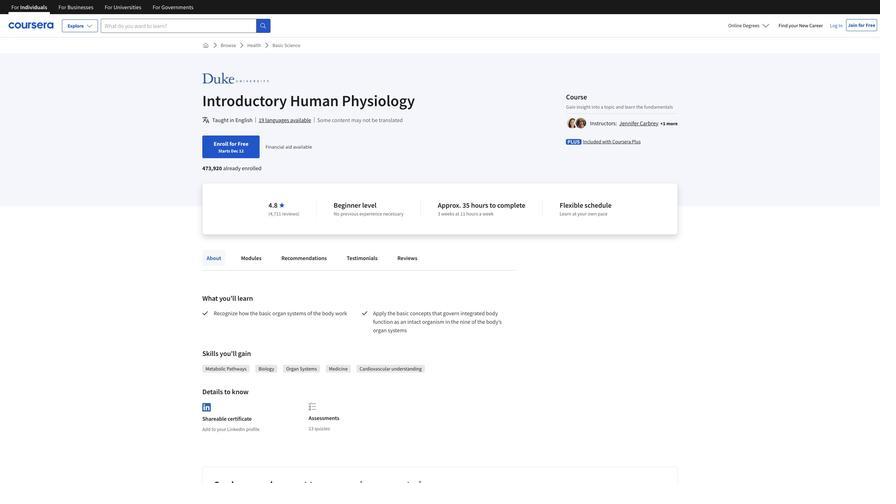 Task type: vqa. For each thing, say whether or not it's contained in the screenshot.
minimum
no



Task type: describe. For each thing, give the bounding box(es) containing it.
join
[[848, 22, 858, 28]]

for for universities
[[105, 4, 112, 11]]

35
[[463, 201, 470, 210]]

more
[[667, 120, 678, 127]]

explore button
[[62, 19, 98, 32]]

1 body from the left
[[322, 310, 334, 317]]

health link
[[245, 39, 264, 52]]

pace
[[598, 211, 608, 217]]

into
[[592, 104, 600, 110]]

dec
[[231, 148, 238, 154]]

that
[[432, 310, 442, 317]]

gain
[[238, 349, 251, 358]]

apply the basic concepts that govern integrated body function as an intact organism in the nine of the body's organ systems
[[373, 310, 503, 334]]

course
[[566, 92, 587, 101]]

for for enroll
[[230, 140, 237, 147]]

1 basic from the left
[[259, 310, 271, 317]]

for universities
[[105, 4, 141, 11]]

details to know
[[202, 387, 249, 396]]

profile
[[246, 426, 260, 432]]

approx. 35 hours to complete 3 weeks at 11 hours a week
[[438, 201, 526, 217]]

with
[[603, 138, 612, 145]]

learn inside course gain insight into a topic and learn the fundamentals
[[625, 104, 636, 110]]

about link
[[202, 250, 226, 266]]

languages
[[265, 116, 289, 124]]

businesses
[[67, 4, 93, 11]]

19
[[259, 116, 264, 124]]

home image
[[203, 42, 209, 48]]

know
[[232, 387, 249, 396]]

modules
[[241, 254, 262, 262]]

for for governments
[[153, 4, 160, 11]]

organ
[[286, 366, 299, 372]]

online
[[729, 22, 742, 29]]

introductory human physiology
[[202, 91, 415, 110]]

what
[[202, 294, 218, 303]]

4.8
[[269, 201, 278, 210]]

body's
[[487, 318, 502, 325]]

approx.
[[438, 201, 461, 210]]

already
[[223, 165, 241, 172]]

23
[[309, 425, 314, 432]]

financial
[[266, 144, 284, 150]]

integrated
[[461, 310, 485, 317]]

0 horizontal spatial organ
[[273, 310, 286, 317]]

concepts
[[410, 310, 431, 317]]

join for free
[[848, 22, 876, 28]]

beginner
[[334, 201, 361, 210]]

for for join
[[859, 22, 865, 28]]

recommendations link
[[277, 250, 331, 266]]

coursera image
[[8, 20, 53, 31]]

pathways
[[227, 366, 247, 372]]

metabolic pathways link
[[206, 365, 247, 372]]

online degrees button
[[723, 18, 776, 33]]

and
[[616, 104, 624, 110]]

week
[[483, 211, 494, 217]]

1 vertical spatial hours
[[467, 211, 478, 217]]

organ systems link
[[286, 365, 317, 372]]

0 vertical spatial hours
[[471, 201, 489, 210]]

financial aid available button
[[266, 144, 312, 150]]

governments
[[162, 4, 193, 11]]

at inside flexible schedule learn at your own pace
[[573, 211, 577, 217]]

work
[[335, 310, 347, 317]]

free for join
[[866, 22, 876, 28]]

the inside course gain insight into a topic and learn the fundamentals
[[637, 104, 644, 110]]

you'll for what
[[219, 294, 236, 303]]

universities
[[114, 4, 141, 11]]

necessary
[[383, 211, 404, 217]]

enroll
[[214, 140, 228, 147]]

you'll for skills
[[220, 349, 237, 358]]

instructors: jennifer carbrey +1 more
[[590, 119, 678, 127]]

basic science link
[[270, 39, 303, 52]]

previous
[[341, 211, 359, 217]]

to for your
[[212, 426, 216, 432]]

linkedin
[[227, 426, 245, 432]]

3
[[438, 211, 441, 217]]

complete
[[498, 201, 526, 210]]

plus
[[632, 138, 641, 145]]

banner navigation
[[6, 0, 199, 14]]

health
[[248, 42, 261, 48]]

2 horizontal spatial your
[[789, 22, 799, 29]]

What do you want to learn? text field
[[101, 19, 257, 33]]

beginner level no previous experience necessary
[[334, 201, 404, 217]]

browse link
[[218, 39, 239, 52]]

medicine
[[329, 366, 348, 372]]

cardiovascular
[[360, 366, 391, 372]]

explore
[[68, 23, 84, 29]]

log in link
[[827, 21, 847, 30]]

course gain insight into a topic and learn the fundamentals
[[566, 92, 673, 110]]

schedule
[[585, 201, 612, 210]]

to for know
[[224, 387, 231, 396]]

a inside approx. 35 hours to complete 3 weeks at 11 hours a week
[[479, 211, 482, 217]]

biology link
[[259, 365, 274, 372]]

assessments
[[309, 414, 340, 422]]

(4,711 reviews)
[[269, 211, 300, 217]]

shareable
[[202, 415, 227, 422]]

at inside approx. 35 hours to complete 3 weeks at 11 hours a week
[[456, 211, 460, 217]]

not
[[363, 116, 371, 124]]

add
[[202, 426, 211, 432]]

473,920 already enrolled
[[202, 165, 262, 172]]

(4,711
[[269, 211, 281, 217]]

your inside flexible schedule learn at your own pace
[[578, 211, 587, 217]]

details
[[202, 387, 223, 396]]

testimonials link
[[343, 250, 382, 266]]

of inside apply the basic concepts that govern integrated body function as an intact organism in the nine of the body's organ systems
[[472, 318, 476, 325]]

coursera plus image
[[566, 139, 582, 145]]



Task type: locate. For each thing, give the bounding box(es) containing it.
0 vertical spatial available
[[290, 116, 311, 124]]

for left individuals
[[11, 4, 19, 11]]

basic science
[[273, 42, 300, 48]]

some content may not be translated
[[317, 116, 403, 124]]

hours right 11
[[467, 211, 478, 217]]

available for financial aid available
[[293, 144, 312, 150]]

1 vertical spatial your
[[578, 211, 587, 217]]

learn right and
[[625, 104, 636, 110]]

taught in english
[[212, 116, 253, 124]]

1 vertical spatial in
[[446, 318, 450, 325]]

for inside enroll for free starts dec 12
[[230, 140, 237, 147]]

0 horizontal spatial of
[[308, 310, 312, 317]]

in right taught at the left of page
[[230, 116, 234, 124]]

carbrey
[[640, 119, 659, 127]]

1 vertical spatial free
[[238, 140, 249, 147]]

duke university image
[[202, 70, 269, 86]]

included with coursera plus link
[[583, 138, 641, 145]]

0 horizontal spatial in
[[230, 116, 234, 124]]

jennifer carbrey image
[[567, 118, 578, 128]]

gain
[[566, 104, 576, 110]]

0 horizontal spatial systems
[[287, 310, 306, 317]]

basic up an
[[397, 310, 409, 317]]

hours
[[471, 201, 489, 210], [467, 211, 478, 217]]

career
[[810, 22, 823, 29]]

1 vertical spatial to
[[224, 387, 231, 396]]

as
[[394, 318, 399, 325]]

for for businesses
[[59, 4, 66, 11]]

the up as
[[388, 310, 396, 317]]

for governments
[[153, 4, 193, 11]]

to right add
[[212, 426, 216, 432]]

4 for from the left
[[153, 4, 160, 11]]

for up dec
[[230, 140, 237, 147]]

1 horizontal spatial learn
[[625, 104, 636, 110]]

body up body's
[[486, 310, 498, 317]]

1 vertical spatial of
[[472, 318, 476, 325]]

for for individuals
[[11, 4, 19, 11]]

a right 'into'
[[601, 104, 604, 110]]

may
[[352, 116, 362, 124]]

flexible
[[560, 201, 584, 210]]

of left work
[[308, 310, 312, 317]]

to inside approx. 35 hours to complete 3 weeks at 11 hours a week
[[490, 201, 496, 210]]

online degrees
[[729, 22, 760, 29]]

at left 11
[[456, 211, 460, 217]]

1 horizontal spatial free
[[866, 22, 876, 28]]

topic
[[605, 104, 615, 110]]

cardiovascular understanding link
[[360, 365, 422, 372]]

cardiovascular understanding
[[360, 366, 422, 372]]

basic right how
[[259, 310, 271, 317]]

2 horizontal spatial to
[[490, 201, 496, 210]]

in
[[839, 22, 843, 29]]

None search field
[[101, 19, 271, 33]]

learn
[[625, 104, 636, 110], [238, 294, 253, 303]]

organ
[[273, 310, 286, 317], [373, 327, 387, 334]]

how
[[239, 310, 249, 317]]

for left universities
[[105, 4, 112, 11]]

degrees
[[743, 22, 760, 29]]

free inside enroll for free starts dec 12
[[238, 140, 249, 147]]

in inside apply the basic concepts that govern integrated body function as an intact organism in the nine of the body's organ systems
[[446, 318, 450, 325]]

of down integrated
[[472, 318, 476, 325]]

to up week
[[490, 201, 496, 210]]

2 vertical spatial to
[[212, 426, 216, 432]]

understanding
[[392, 366, 422, 372]]

0 horizontal spatial learn
[[238, 294, 253, 303]]

2 for from the left
[[59, 4, 66, 11]]

0 vertical spatial organ
[[273, 310, 286, 317]]

recognize
[[214, 310, 238, 317]]

0 horizontal spatial to
[[212, 426, 216, 432]]

1 vertical spatial organ
[[373, 327, 387, 334]]

english
[[236, 116, 253, 124]]

function
[[373, 318, 393, 325]]

you'll up recognize
[[219, 294, 236, 303]]

your down shareable certificate at bottom left
[[217, 426, 226, 432]]

at
[[456, 211, 460, 217], [573, 211, 577, 217]]

be
[[372, 116, 378, 124]]

browse
[[221, 42, 236, 48]]

you'll up metabolic pathways link
[[220, 349, 237, 358]]

your right find
[[789, 22, 799, 29]]

taught
[[212, 116, 229, 124]]

0 vertical spatial in
[[230, 116, 234, 124]]

the down integrated
[[478, 318, 485, 325]]

2 vertical spatial your
[[217, 426, 226, 432]]

find your new career link
[[776, 21, 827, 30]]

1 vertical spatial learn
[[238, 294, 253, 303]]

0 horizontal spatial body
[[322, 310, 334, 317]]

free up 12
[[238, 140, 249, 147]]

0 horizontal spatial basic
[[259, 310, 271, 317]]

1 horizontal spatial your
[[578, 211, 587, 217]]

in down govern
[[446, 318, 450, 325]]

free for enroll
[[238, 140, 249, 147]]

the up jennifer carbrey link
[[637, 104, 644, 110]]

1 horizontal spatial a
[[601, 104, 604, 110]]

a left week
[[479, 211, 482, 217]]

1 horizontal spatial systems
[[388, 327, 407, 334]]

1 horizontal spatial of
[[472, 318, 476, 325]]

organism
[[422, 318, 445, 325]]

govern
[[443, 310, 460, 317]]

emma jakoi image
[[576, 118, 587, 128]]

testimonials
[[347, 254, 378, 262]]

1 horizontal spatial basic
[[397, 310, 409, 317]]

instructors:
[[590, 119, 617, 127]]

to left 'know'
[[224, 387, 231, 396]]

1 vertical spatial you'll
[[220, 349, 237, 358]]

+1 more button
[[661, 120, 678, 127]]

0 horizontal spatial free
[[238, 140, 249, 147]]

at right learn
[[573, 211, 577, 217]]

what you'll learn
[[202, 294, 253, 303]]

flexible schedule learn at your own pace
[[560, 201, 612, 217]]

for left the governments
[[153, 4, 160, 11]]

organ inside apply the basic concepts that govern integrated body function as an intact organism in the nine of the body's organ systems
[[373, 327, 387, 334]]

human
[[290, 91, 339, 110]]

for
[[11, 4, 19, 11], [59, 4, 66, 11], [105, 4, 112, 11], [153, 4, 160, 11]]

0 horizontal spatial your
[[217, 426, 226, 432]]

1 vertical spatial for
[[230, 140, 237, 147]]

0 vertical spatial learn
[[625, 104, 636, 110]]

free right join
[[866, 22, 876, 28]]

for right join
[[859, 22, 865, 28]]

the right how
[[250, 310, 258, 317]]

0 vertical spatial free
[[866, 22, 876, 28]]

1 vertical spatial available
[[293, 144, 312, 150]]

enroll for free starts dec 12
[[214, 140, 249, 154]]

new
[[800, 22, 809, 29]]

insight
[[577, 104, 591, 110]]

jennifer
[[620, 119, 639, 127]]

some
[[317, 116, 331, 124]]

hours up week
[[471, 201, 489, 210]]

body left work
[[322, 310, 334, 317]]

0 horizontal spatial a
[[479, 211, 482, 217]]

aid
[[286, 144, 292, 150]]

1 vertical spatial a
[[479, 211, 482, 217]]

basic
[[259, 310, 271, 317], [397, 310, 409, 317]]

metabolic
[[206, 366, 226, 372]]

2 basic from the left
[[397, 310, 409, 317]]

1 horizontal spatial at
[[573, 211, 577, 217]]

learn up how
[[238, 294, 253, 303]]

your left own
[[578, 211, 587, 217]]

experience
[[360, 211, 382, 217]]

enrolled
[[242, 165, 262, 172]]

in
[[230, 116, 234, 124], [446, 318, 450, 325]]

available right aid at top
[[293, 144, 312, 150]]

reviews)
[[282, 211, 300, 217]]

0 vertical spatial your
[[789, 22, 799, 29]]

included with coursera plus
[[583, 138, 641, 145]]

basic inside apply the basic concepts that govern integrated body function as an intact organism in the nine of the body's organ systems
[[397, 310, 409, 317]]

0 horizontal spatial at
[[456, 211, 460, 217]]

level
[[362, 201, 377, 210]]

available inside button
[[290, 116, 311, 124]]

0 vertical spatial a
[[601, 104, 604, 110]]

systems
[[300, 366, 317, 372]]

nine
[[460, 318, 471, 325]]

0 vertical spatial you'll
[[219, 294, 236, 303]]

0 vertical spatial for
[[859, 22, 865, 28]]

0 vertical spatial to
[[490, 201, 496, 210]]

for
[[859, 22, 865, 28], [230, 140, 237, 147]]

an
[[401, 318, 407, 325]]

certificate
[[228, 415, 252, 422]]

1 for from the left
[[11, 4, 19, 11]]

for left "businesses"
[[59, 4, 66, 11]]

translated
[[379, 116, 403, 124]]

find your new career
[[779, 22, 823, 29]]

3 for from the left
[[105, 4, 112, 11]]

0 vertical spatial of
[[308, 310, 312, 317]]

1 horizontal spatial to
[[224, 387, 231, 396]]

body inside apply the basic concepts that govern integrated body function as an intact organism in the nine of the body's organ systems
[[486, 310, 498, 317]]

2 at from the left
[[573, 211, 577, 217]]

fundamentals
[[645, 104, 673, 110]]

19 languages available button
[[259, 116, 311, 124]]

1 horizontal spatial body
[[486, 310, 498, 317]]

you'll
[[219, 294, 236, 303], [220, 349, 237, 358]]

available down the introductory human physiology
[[290, 116, 311, 124]]

content
[[332, 116, 350, 124]]

2 body from the left
[[486, 310, 498, 317]]

systems inside apply the basic concepts that govern integrated body function as an intact organism in the nine of the body's organ systems
[[388, 327, 407, 334]]

0 vertical spatial systems
[[287, 310, 306, 317]]

19 languages available
[[259, 116, 311, 124]]

1 at from the left
[[456, 211, 460, 217]]

find
[[779, 22, 788, 29]]

learn
[[560, 211, 572, 217]]

metabolic pathways
[[206, 366, 247, 372]]

skills
[[202, 349, 219, 358]]

0 horizontal spatial for
[[230, 140, 237, 147]]

1 vertical spatial systems
[[388, 327, 407, 334]]

473,920
[[202, 165, 222, 172]]

starts
[[218, 148, 230, 154]]

the down govern
[[451, 318, 459, 325]]

modules link
[[237, 250, 266, 266]]

the left work
[[313, 310, 321, 317]]

1 horizontal spatial for
[[859, 22, 865, 28]]

a inside course gain insight into a topic and learn the fundamentals
[[601, 104, 604, 110]]

available for 19 languages available
[[290, 116, 311, 124]]

1 horizontal spatial in
[[446, 318, 450, 325]]

medicine link
[[329, 365, 348, 372]]

1 horizontal spatial organ
[[373, 327, 387, 334]]



